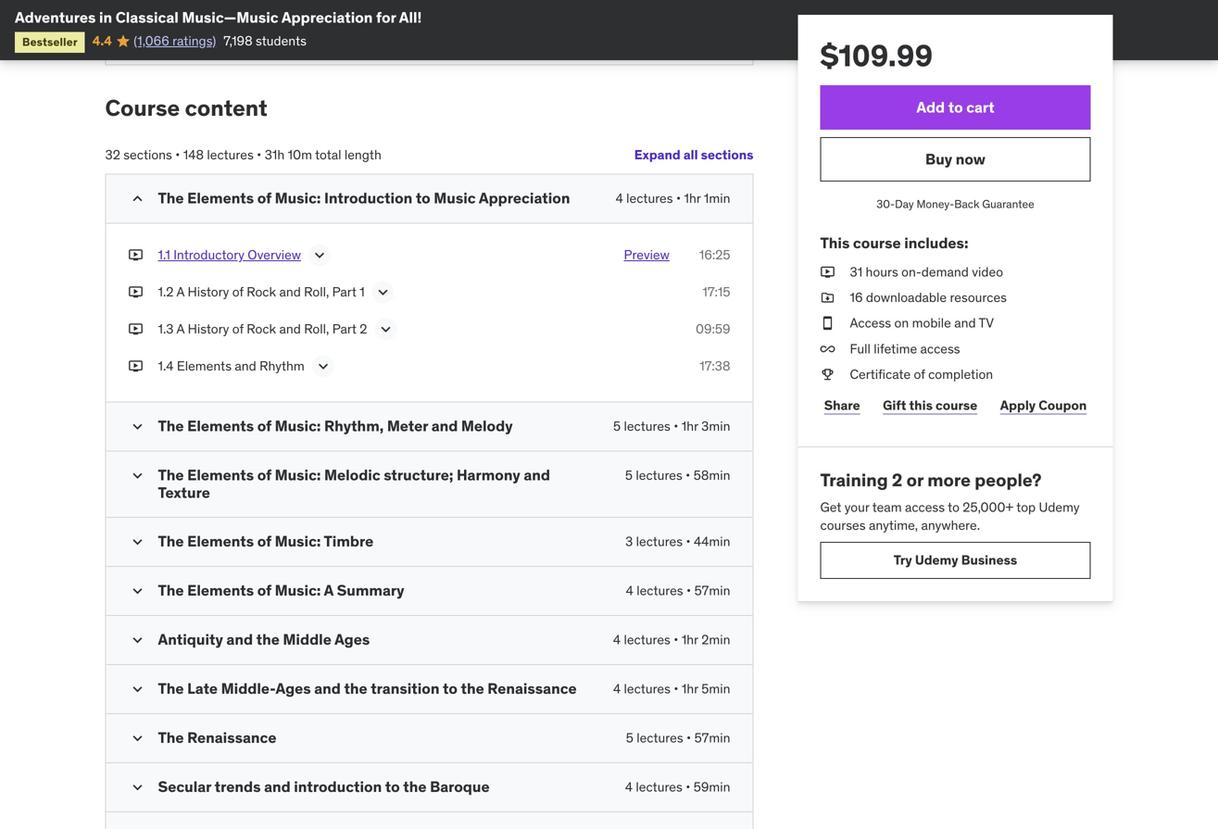 Task type: describe. For each thing, give the bounding box(es) containing it.
4 for transition
[[613, 680, 621, 697]]

money-
[[917, 197, 954, 211]]

of up "antiquity and the middle ages"
[[257, 581, 271, 600]]

1hr for to
[[682, 680, 698, 697]]

anywhere.
[[921, 517, 980, 533]]

xsmall image for 31
[[820, 263, 835, 281]]

58min
[[694, 467, 730, 484]]

cart
[[966, 98, 995, 117]]

timbre
[[324, 532, 374, 551]]

udemy inside training 2 or more people? get your team access to 25,000+ top udemy courses anytime, anywhere.
[[1039, 499, 1080, 515]]

1.2 a history of rock and roll, part 1
[[158, 283, 365, 300]]

small image for the elements of music: melodic structure; harmony and texture
[[128, 466, 147, 485]]

148
[[183, 147, 204, 163]]

and down middle
[[314, 679, 341, 698]]

• for antiquity and the middle ages
[[674, 631, 678, 648]]

lifetime
[[874, 340, 917, 357]]

3min
[[701, 418, 730, 434]]

to right transition
[[443, 679, 458, 698]]

1.3 a history of rock and roll, part 2
[[158, 321, 367, 337]]

this course includes:
[[820, 233, 968, 252]]

course
[[105, 94, 180, 122]]

expand all sections
[[634, 146, 754, 163]]

the late middle-ages and the transition to the renaissance
[[158, 679, 577, 698]]

antiquity and the middle ages
[[158, 630, 370, 649]]

melodic
[[324, 465, 380, 484]]

the for the late middle-ages and the transition to the renaissance
[[158, 679, 184, 698]]

of up the elements of music: a summary
[[257, 532, 271, 551]]

30-day money-back guarantee
[[877, 197, 1034, 211]]

coupon
[[1039, 397, 1087, 414]]

expand
[[634, 146, 681, 163]]

to inside button
[[948, 98, 963, 117]]

access
[[850, 315, 891, 331]]

people?
[[975, 469, 1042, 491]]

lectures for the elements of music: timbre
[[636, 533, 683, 550]]

training 2 or more people? get your team access to 25,000+ top udemy courses anytime, anywhere.
[[820, 469, 1080, 533]]

09:59
[[696, 321, 730, 337]]

and inside the elements of music: melodic structure; harmony and texture
[[524, 465, 550, 484]]

xsmall image left 1.4
[[128, 357, 143, 375]]

total
[[315, 147, 341, 163]]

1 vertical spatial renaissance
[[187, 728, 277, 747]]

music
[[434, 189, 476, 208]]

includes:
[[904, 233, 968, 252]]

1 horizontal spatial appreciation
[[479, 189, 570, 208]]

of inside the elements of music: melodic structure; harmony and texture
[[257, 465, 271, 484]]

all!
[[399, 8, 422, 27]]

certificate of completion
[[850, 366, 993, 382]]

xsmall image for access
[[820, 314, 835, 332]]

0 horizontal spatial 2
[[360, 321, 367, 337]]

to inside training 2 or more people? get your team access to 25,000+ top udemy courses anytime, anywhere.
[[948, 499, 960, 515]]

and up rhythm
[[279, 321, 301, 337]]

middle-
[[221, 679, 276, 698]]

(1,066
[[134, 32, 169, 49]]

4 lectures • 1hr 5min
[[613, 680, 730, 697]]

the elements of music: a summary
[[158, 581, 404, 600]]

in
[[99, 8, 112, 27]]

business
[[961, 552, 1017, 568]]

32
[[105, 147, 120, 163]]

buy now button
[[820, 137, 1091, 182]]

of down 'full lifetime access'
[[914, 366, 925, 382]]

the left middle
[[256, 630, 280, 649]]

xsmall image left "1.1"
[[128, 246, 143, 264]]

secular trends and introduction to the baroque
[[158, 777, 490, 796]]

overview
[[248, 246, 301, 263]]

top
[[1016, 499, 1036, 515]]

the elements of music: rhythm, meter and melody
[[158, 416, 513, 435]]

5 for melody
[[613, 418, 621, 434]]

lectures for the late middle-ages and the transition to the renaissance
[[624, 680, 671, 697]]

• for the elements of music: introduction to music appreciation
[[676, 190, 681, 207]]

xsmall image left "1.3"
[[128, 320, 143, 338]]

• left 31h 10m
[[257, 147, 262, 163]]

full lifetime access
[[850, 340, 960, 357]]

guarantee
[[982, 197, 1034, 211]]

44min
[[694, 533, 730, 550]]

preview
[[624, 246, 670, 263]]

• for the renaissance
[[686, 729, 691, 746]]

trends
[[215, 777, 261, 796]]

1.4 elements and rhythm
[[158, 358, 305, 374]]

lectures for the elements of music: a summary
[[637, 582, 683, 599]]

the elements of music: timbre
[[158, 532, 374, 551]]

antiquity
[[158, 630, 223, 649]]

xsmall image up share
[[820, 365, 835, 383]]

on-
[[901, 264, 921, 280]]

middle
[[283, 630, 331, 649]]

1
[[360, 283, 365, 300]]

team
[[872, 499, 902, 515]]

4 for baroque
[[625, 778, 633, 795]]

apply coupon
[[1000, 397, 1087, 414]]

xsmall image left 1.2
[[128, 283, 143, 301]]

and left rhythm
[[235, 358, 256, 374]]

small image for the elements of music: rhythm, meter and melody
[[128, 417, 147, 436]]

small image for antiquity and the middle ages
[[128, 631, 147, 649]]

courses
[[820, 517, 866, 533]]

2 vertical spatial 5
[[626, 729, 633, 746]]

buy
[[925, 149, 952, 168]]

• for the elements of music: rhythm, meter and melody
[[674, 418, 678, 434]]

31
[[850, 264, 863, 280]]

lectures for secular trends and introduction to the baroque
[[636, 778, 682, 795]]

5min
[[701, 680, 730, 697]]

3 lectures • 44min
[[625, 533, 730, 550]]

5 lectures • 58min
[[625, 467, 730, 484]]

apply coupon button
[[996, 387, 1091, 424]]

1hr left 2min
[[682, 631, 698, 648]]

5 lectures • 57min
[[626, 729, 730, 746]]

small image for secular trends and introduction to the baroque
[[128, 778, 147, 797]]

of down 1.1 introductory overview button
[[232, 283, 244, 300]]

0 horizontal spatial udemy
[[915, 552, 958, 568]]

2min
[[701, 631, 730, 648]]

lectures right 148
[[207, 147, 254, 163]]

elements for the elements of music: rhythm, meter and melody
[[187, 416, 254, 435]]

17:15
[[702, 283, 730, 300]]

to left music
[[416, 189, 430, 208]]

of up 1.4 elements and rhythm
[[232, 321, 244, 337]]

small image for the elements of music: a summary
[[128, 582, 147, 600]]

0 vertical spatial show lecture description image
[[310, 246, 329, 264]]

apply
[[1000, 397, 1036, 414]]

1.1 introductory overview button
[[158, 246, 301, 268]]

lectures for the elements of music: melodic structure; harmony and texture
[[636, 467, 682, 484]]

4 for music
[[616, 190, 623, 207]]

7,198
[[223, 32, 253, 49]]

now
[[956, 149, 986, 168]]

1min
[[704, 190, 730, 207]]

0 vertical spatial access
[[920, 340, 960, 357]]

0 horizontal spatial course
[[853, 233, 901, 252]]

summary
[[337, 581, 404, 600]]

meter
[[387, 416, 428, 435]]

• for secular trends and introduction to the baroque
[[686, 778, 690, 795]]

elements for the elements of music: a summary
[[187, 581, 254, 600]]



Task type: vqa. For each thing, say whether or not it's contained in the screenshot.
left SECTIONS
yes



Task type: locate. For each thing, give the bounding box(es) containing it.
access on mobile and tv
[[850, 315, 994, 331]]

lectures down 4 lectures • 1hr 2min
[[624, 680, 671, 697]]

1hr for appreciation
[[684, 190, 701, 207]]

2 inside training 2 or more people? get your team access to 25,000+ top udemy courses anytime, anywhere.
[[892, 469, 903, 491]]

1 vertical spatial appreciation
[[479, 189, 570, 208]]

1hr left '1min'
[[684, 190, 701, 207]]

share
[[824, 397, 860, 414]]

udemy right 'top'
[[1039, 499, 1080, 515]]

try udemy business link
[[820, 542, 1091, 579]]

lectures down expand
[[626, 190, 673, 207]]

1hr left the 3min
[[682, 418, 698, 434]]

baroque
[[430, 777, 490, 796]]

2 left or
[[892, 469, 903, 491]]

add to cart
[[916, 98, 995, 117]]

rock
[[247, 283, 276, 300], [247, 321, 276, 337]]

59min
[[694, 778, 730, 795]]

access
[[920, 340, 960, 357], [905, 499, 945, 515]]

elements down "texture"
[[187, 532, 254, 551]]

1 small image from the top
[[128, 189, 147, 208]]

hours
[[866, 264, 898, 280]]

2 57min from the top
[[694, 729, 730, 746]]

elements for 1.4 elements and rhythm
[[177, 358, 232, 374]]

lectures up 4 lectures • 1hr 2min
[[637, 582, 683, 599]]

1 roll, from the top
[[304, 283, 329, 300]]

elements down 32 sections • 148 lectures • 31h 10m total length
[[187, 189, 254, 208]]

sections
[[701, 146, 754, 163], [123, 147, 172, 163]]

3 the from the top
[[158, 465, 184, 484]]

1 horizontal spatial ages
[[334, 630, 370, 649]]

•
[[175, 147, 180, 163], [257, 147, 262, 163], [676, 190, 681, 207], [674, 418, 678, 434], [686, 467, 690, 484], [686, 533, 691, 550], [686, 582, 691, 599], [674, 631, 678, 648], [674, 680, 678, 697], [686, 729, 691, 746], [686, 778, 690, 795]]

1 horizontal spatial renaissance
[[487, 679, 577, 698]]

music: left melodic
[[275, 465, 321, 484]]

2 small image from the top
[[128, 533, 147, 551]]

content
[[185, 94, 268, 122]]

and right trends
[[264, 777, 291, 796]]

history for 1.2
[[188, 283, 229, 300]]

1.3
[[158, 321, 174, 337]]

7 the from the top
[[158, 728, 184, 747]]

the inside the elements of music: melodic structure; harmony and texture
[[158, 465, 184, 484]]

0 vertical spatial a
[[176, 283, 184, 300]]

1 history from the top
[[188, 283, 229, 300]]

• for the elements of music: timbre
[[686, 533, 691, 550]]

access inside training 2 or more people? get your team access to 25,000+ top udemy courses anytime, anywhere.
[[905, 499, 945, 515]]

rhythm
[[259, 358, 305, 374]]

the for the elements of music: melodic structure; harmony and texture
[[158, 465, 184, 484]]

sections inside dropdown button
[[701, 146, 754, 163]]

4 music: from the top
[[275, 532, 321, 551]]

1 horizontal spatial udemy
[[1039, 499, 1080, 515]]

roll, up rhythm
[[304, 321, 329, 337]]

lectures down 5 lectures • 57min
[[636, 778, 682, 795]]

5 small image from the top
[[128, 778, 147, 797]]

and right antiquity
[[226, 630, 253, 649]]

music: up middle
[[275, 581, 321, 600]]

the
[[256, 630, 280, 649], [344, 679, 367, 698], [461, 679, 484, 698], [403, 777, 427, 796]]

rock for 1.2
[[247, 283, 276, 300]]

1 part from the top
[[332, 283, 356, 300]]

music—music
[[182, 8, 278, 27]]

lectures up 4 lectures • 1hr 5min
[[624, 631, 671, 648]]

history
[[188, 283, 229, 300], [188, 321, 229, 337]]

small image for the elements of music: introduction to music appreciation
[[128, 189, 147, 208]]

roll, left 1
[[304, 283, 329, 300]]

rock down 1.2 a history of rock and roll, part 1
[[247, 321, 276, 337]]

57min for the elements of music: a summary
[[694, 582, 730, 599]]

and down overview
[[279, 283, 301, 300]]

udemy right try
[[915, 552, 958, 568]]

ages down middle
[[276, 679, 311, 698]]

music: down 31h 10m
[[275, 189, 321, 208]]

0 vertical spatial 5
[[613, 418, 621, 434]]

2 roll, from the top
[[304, 321, 329, 337]]

course down the completion
[[936, 397, 977, 414]]

more
[[927, 469, 971, 491]]

2
[[360, 321, 367, 337], [892, 469, 903, 491]]

5 the from the top
[[158, 581, 184, 600]]

part for 2
[[332, 321, 357, 337]]

elements inside the elements of music: melodic structure; harmony and texture
[[187, 465, 254, 484]]

xsmall image left access
[[820, 314, 835, 332]]

on
[[894, 315, 909, 331]]

1 rock from the top
[[247, 283, 276, 300]]

the right transition
[[461, 679, 484, 698]]

• left 2min
[[674, 631, 678, 648]]

roll,
[[304, 283, 329, 300], [304, 321, 329, 337]]

1.2
[[158, 283, 174, 300]]

xsmall image
[[128, 246, 143, 264], [820, 263, 835, 281], [820, 289, 835, 307], [820, 314, 835, 332], [128, 320, 143, 338]]

0 vertical spatial course
[[853, 233, 901, 252]]

part left 1
[[332, 283, 356, 300]]

show lecture description image right rhythm
[[314, 357, 332, 376]]

0 vertical spatial ages
[[334, 630, 370, 649]]

introductory
[[173, 246, 244, 263]]

1 vertical spatial ages
[[276, 679, 311, 698]]

4
[[616, 190, 623, 207], [626, 582, 633, 599], [613, 631, 621, 648], [613, 680, 621, 697], [625, 778, 633, 795]]

a right "1.3"
[[176, 321, 185, 337]]

access down or
[[905, 499, 945, 515]]

4 small image from the top
[[128, 680, 147, 698]]

ages right middle
[[334, 630, 370, 649]]

show lecture description image right overview
[[310, 246, 329, 264]]

gift
[[883, 397, 906, 414]]

16 downloadable resources
[[850, 289, 1007, 306]]

to up the anywhere.
[[948, 499, 960, 515]]

1hr
[[684, 190, 701, 207], [682, 418, 698, 434], [682, 631, 698, 648], [682, 680, 698, 697]]

show lecture description image
[[310, 246, 329, 264], [374, 283, 392, 302], [314, 357, 332, 376]]

1 vertical spatial history
[[188, 321, 229, 337]]

music: inside the elements of music: melodic structure; harmony and texture
[[275, 465, 321, 484]]

small image for the elements of music: timbre
[[128, 533, 147, 551]]

show lecture description image
[[376, 320, 395, 339]]

1 vertical spatial rock
[[247, 321, 276, 337]]

of down 32 sections • 148 lectures • 31h 10m total length
[[257, 189, 271, 208]]

transition
[[371, 679, 439, 698]]

0 horizontal spatial sections
[[123, 147, 172, 163]]

1.1 introductory overview
[[158, 246, 301, 263]]

training
[[820, 469, 888, 491]]

xsmall image for 16
[[820, 289, 835, 307]]

1 sections from the left
[[701, 146, 754, 163]]

music: for timbre
[[275, 532, 321, 551]]

0 horizontal spatial appreciation
[[281, 8, 373, 27]]

gift this course
[[883, 397, 977, 414]]

gift this course link
[[879, 387, 981, 424]]

appreciation
[[281, 8, 373, 27], [479, 189, 570, 208]]

to left cart
[[948, 98, 963, 117]]

the left transition
[[344, 679, 367, 698]]

day
[[895, 197, 914, 211]]

1hr left 5min
[[682, 680, 698, 697]]

add to cart button
[[820, 85, 1091, 130]]

1hr for melody
[[682, 418, 698, 434]]

music: left timbre
[[275, 532, 321, 551]]

the for the elements of music: timbre
[[158, 532, 184, 551]]

and left tv
[[954, 315, 976, 331]]

57min down 44min
[[694, 582, 730, 599]]

0 horizontal spatial renaissance
[[187, 728, 277, 747]]

music: for a
[[275, 581, 321, 600]]

rock for 1.3
[[247, 321, 276, 337]]

xsmall image left 31
[[820, 263, 835, 281]]

part left show lecture description image
[[332, 321, 357, 337]]

lectures for antiquity and the middle ages
[[624, 631, 671, 648]]

full
[[850, 340, 871, 357]]

1 vertical spatial course
[[936, 397, 977, 414]]

small image for the renaissance
[[128, 729, 147, 747]]

2 rock from the top
[[247, 321, 276, 337]]

2 left show lecture description image
[[360, 321, 367, 337]]

5 lectures • 1hr 3min
[[613, 418, 730, 434]]

elements down 1.4 elements and rhythm
[[187, 416, 254, 435]]

57min up 59min
[[694, 729, 730, 746]]

access down mobile
[[920, 340, 960, 357]]

certificate
[[850, 366, 911, 382]]

elements for the elements of music: melodic structure; harmony and texture
[[187, 465, 254, 484]]

1 vertical spatial show lecture description image
[[374, 283, 392, 302]]

elements up antiquity
[[187, 581, 254, 600]]

elements for the elements of music: introduction to music appreciation
[[187, 189, 254, 208]]

0 vertical spatial 57min
[[694, 582, 730, 599]]

music: for rhythm,
[[275, 416, 321, 435]]

0 vertical spatial udemy
[[1039, 499, 1080, 515]]

1 vertical spatial 5
[[625, 467, 633, 484]]

lectures for the elements of music: introduction to music appreciation
[[626, 190, 673, 207]]

1.1
[[158, 246, 170, 263]]

the left baroque
[[403, 777, 427, 796]]

1 horizontal spatial course
[[936, 397, 977, 414]]

1 vertical spatial 2
[[892, 469, 903, 491]]

a right 1.2
[[176, 283, 184, 300]]

harmony
[[457, 465, 520, 484]]

xsmall image
[[128, 283, 143, 301], [820, 340, 835, 358], [128, 357, 143, 375], [820, 365, 835, 383]]

the for the elements of music: introduction to music appreciation
[[158, 189, 184, 208]]

• left 58min
[[686, 467, 690, 484]]

elements for the elements of music: timbre
[[187, 532, 254, 551]]

lectures for the renaissance
[[637, 729, 683, 746]]

the renaissance
[[158, 728, 277, 747]]

2 history from the top
[[188, 321, 229, 337]]

lectures down 5 lectures • 1hr 3min
[[636, 467, 682, 484]]

17:38
[[700, 358, 730, 374]]

tv
[[979, 315, 994, 331]]

• for the elements of music: melodic structure; harmony and texture
[[686, 467, 690, 484]]

0 vertical spatial roll,
[[304, 283, 329, 300]]

57min for the renaissance
[[694, 729, 730, 746]]

0 vertical spatial rock
[[247, 283, 276, 300]]

expand all sections button
[[634, 137, 754, 174]]

resources
[[950, 289, 1007, 306]]

31 hours on-demand video
[[850, 264, 1003, 280]]

1 vertical spatial access
[[905, 499, 945, 515]]

• left 44min
[[686, 533, 691, 550]]

1 vertical spatial 57min
[[694, 729, 730, 746]]

roll, for 1
[[304, 283, 329, 300]]

for
[[376, 8, 396, 27]]

lectures up 5 lectures • 58min
[[624, 418, 670, 434]]

appreciation right music
[[479, 189, 570, 208]]

the for the elements of music: rhythm, meter and melody
[[158, 416, 184, 435]]

history right "1.3"
[[188, 321, 229, 337]]

udemy
[[1039, 499, 1080, 515], [915, 552, 958, 568]]

a left summary
[[324, 581, 334, 600]]

adventures in classical music—music appreciation for all!
[[15, 8, 422, 27]]

1.4
[[158, 358, 174, 374]]

of up the elements of music: timbre
[[257, 465, 271, 484]]

the elements of music: introduction to music appreciation
[[158, 189, 570, 208]]

students
[[256, 32, 307, 49]]

history down the introductory
[[188, 283, 229, 300]]

small image
[[128, 189, 147, 208], [128, 533, 147, 551], [128, 631, 147, 649], [128, 680, 147, 698], [128, 778, 147, 797]]

1 vertical spatial part
[[332, 321, 357, 337]]

elements up the elements of music: timbre
[[187, 465, 254, 484]]

25,000+
[[963, 499, 1014, 515]]

downloadable
[[866, 289, 947, 306]]

1 vertical spatial a
[[176, 321, 185, 337]]

0 horizontal spatial ages
[[276, 679, 311, 698]]

5 for and
[[625, 467, 633, 484]]

get
[[820, 499, 841, 515]]

2 part from the top
[[332, 321, 357, 337]]

• for the late middle-ages and the transition to the renaissance
[[674, 680, 678, 697]]

0 vertical spatial 2
[[360, 321, 367, 337]]

2 music: from the top
[[275, 416, 321, 435]]

share button
[[820, 387, 864, 424]]

show lecture description image for 1.4 elements and rhythm
[[314, 357, 332, 376]]

4 the from the top
[[158, 532, 184, 551]]

roll, for 2
[[304, 321, 329, 337]]

0 vertical spatial part
[[332, 283, 356, 300]]

3 small image from the top
[[128, 631, 147, 649]]

show lecture description image for 1.2 a history of rock and roll, part 1
[[374, 283, 392, 302]]

introduction
[[324, 189, 412, 208]]

2 sections from the left
[[123, 147, 172, 163]]

• left 148
[[175, 147, 180, 163]]

2 vertical spatial show lecture description image
[[314, 357, 332, 376]]

0 vertical spatial history
[[188, 283, 229, 300]]

• up 4 lectures • 59min
[[686, 729, 691, 746]]

sections right 'all'
[[701, 146, 754, 163]]

a for 1.2
[[176, 283, 184, 300]]

(1,066 ratings)
[[134, 32, 216, 49]]

mobile
[[912, 315, 951, 331]]

late
[[187, 679, 218, 698]]

• for the elements of music: a summary
[[686, 582, 691, 599]]

and right harmony
[[524, 465, 550, 484]]

0 vertical spatial appreciation
[[281, 8, 373, 27]]

0 vertical spatial renaissance
[[487, 679, 577, 698]]

appreciation up students
[[281, 8, 373, 27]]

the
[[158, 189, 184, 208], [158, 416, 184, 435], [158, 465, 184, 484], [158, 532, 184, 551], [158, 581, 184, 600], [158, 679, 184, 698], [158, 728, 184, 747]]

the for the elements of music: a summary
[[158, 581, 184, 600]]

xsmall image left full
[[820, 340, 835, 358]]

course up hours
[[853, 233, 901, 252]]

a for 1.3
[[176, 321, 185, 337]]

small image for the late middle-ages and the transition to the renaissance
[[128, 680, 147, 698]]

1 horizontal spatial 2
[[892, 469, 903, 491]]

the for the renaissance
[[158, 728, 184, 747]]

4.4
[[92, 32, 112, 49]]

music: for melodic
[[275, 465, 321, 484]]

• left 59min
[[686, 778, 690, 795]]

2 vertical spatial a
[[324, 581, 334, 600]]

• left the 3min
[[674, 418, 678, 434]]

show lecture description image right 1
[[374, 283, 392, 302]]

this
[[820, 233, 850, 252]]

2 the from the top
[[158, 416, 184, 435]]

part for 1
[[332, 283, 356, 300]]

6 the from the top
[[158, 679, 184, 698]]

rock up 1.3 a history of rock and roll, part 2
[[247, 283, 276, 300]]

2 small image from the top
[[128, 466, 147, 485]]

1 vertical spatial roll,
[[304, 321, 329, 337]]

xsmall image left 16
[[820, 289, 835, 307]]

lectures right 3
[[636, 533, 683, 550]]

1 music: from the top
[[275, 189, 321, 208]]

• left '1min'
[[676, 190, 681, 207]]

3 small image from the top
[[128, 582, 147, 600]]

sections right 32 at the top
[[123, 147, 172, 163]]

music: for introduction
[[275, 189, 321, 208]]

video
[[972, 264, 1003, 280]]

3 music: from the top
[[275, 465, 321, 484]]

or
[[906, 469, 923, 491]]

1 57min from the top
[[694, 582, 730, 599]]

lectures down 4 lectures • 1hr 5min
[[637, 729, 683, 746]]

length
[[344, 147, 381, 163]]

history for 1.3
[[188, 321, 229, 337]]

4 small image from the top
[[128, 729, 147, 747]]

1 horizontal spatial sections
[[701, 146, 754, 163]]

• left 5min
[[674, 680, 678, 697]]

music: left rhythm,
[[275, 416, 321, 435]]

lectures
[[207, 147, 254, 163], [626, 190, 673, 207], [624, 418, 670, 434], [636, 467, 682, 484], [636, 533, 683, 550], [637, 582, 683, 599], [624, 631, 671, 648], [624, 680, 671, 697], [637, 729, 683, 746], [636, 778, 682, 795]]

16:25
[[699, 246, 730, 263]]

4 lectures • 1hr 1min
[[616, 190, 730, 207]]

of down rhythm
[[257, 416, 271, 435]]

to right introduction
[[385, 777, 400, 796]]

ratings)
[[172, 32, 216, 49]]

try
[[894, 552, 912, 568]]

and right meter
[[431, 416, 458, 435]]

lectures for the elements of music: rhythm, meter and melody
[[624, 418, 670, 434]]

small image
[[128, 417, 147, 436], [128, 466, 147, 485], [128, 582, 147, 600], [128, 729, 147, 747]]

back
[[954, 197, 979, 211]]

1 vertical spatial udemy
[[915, 552, 958, 568]]

5 music: from the top
[[275, 581, 321, 600]]

• down the 3 lectures • 44min
[[686, 582, 691, 599]]

1 small image from the top
[[128, 417, 147, 436]]

3
[[625, 533, 633, 550]]

buy now
[[925, 149, 986, 168]]

1 the from the top
[[158, 189, 184, 208]]

all
[[683, 146, 698, 163]]

7,198 students
[[223, 32, 307, 49]]



